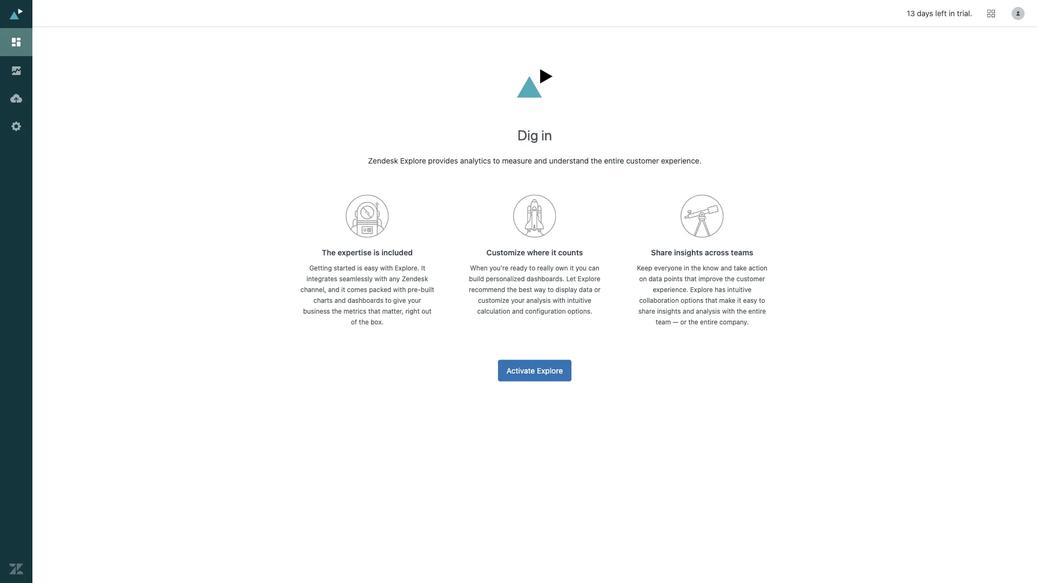 Task type: describe. For each thing, give the bounding box(es) containing it.
across
[[705, 248, 729, 257]]

own
[[556, 264, 568, 272]]

2157a5f3 40cd 46a7 87a3 99e2fd6bc718 image
[[681, 194, 724, 238]]

ready
[[511, 264, 528, 272]]

built
[[421, 286, 434, 294]]

2 horizontal spatial in
[[949, 9, 955, 18]]

you
[[576, 264, 587, 272]]

zendesk inside getting started is easy with explore. it integrates seamlessly with any zendesk channel, and it comes packed with pre-built charts and dashboards to give your business the metrics that matter, right out of the box.
[[402, 275, 428, 283]]

when
[[470, 264, 488, 272]]

dashboard image
[[9, 35, 23, 49]]

dashboards.
[[527, 275, 565, 283]]

any
[[389, 275, 400, 283]]

provides
[[428, 156, 458, 165]]

best
[[519, 286, 532, 294]]

intuitive inside 'when you're ready to really own it you can build personalized dashboards. let explore recommend the best way to display data or customize your analysis with intuitive calculation and configuration options.'
[[568, 297, 592, 304]]

it
[[421, 264, 426, 272]]

explore left provides
[[400, 156, 426, 165]]

easy inside keep everyone in the know and take action on data points that improve the customer experience. explore has intuitive collaboration options that make it easy to share insights and analysis with the entire team — or the entire company.
[[744, 297, 758, 304]]

the inside 'when you're ready to really own it you can build personalized dashboards. let explore recommend the best way to display data or customize your analysis with intuitive calculation and configuration options.'
[[507, 286, 517, 294]]

activate explore
[[507, 366, 563, 375]]

in inside keep everyone in the know and take action on data points that improve the customer experience. explore has intuitive collaboration options that make it easy to share insights and analysis with the entire team — or the entire company.
[[684, 264, 690, 272]]

the down 'charts'
[[332, 308, 342, 315]]

to right the way
[[548, 286, 554, 294]]

collaboration
[[640, 297, 679, 304]]

admin image
[[9, 119, 23, 133]]

started
[[334, 264, 356, 272]]

let
[[567, 275, 576, 283]]

2df12a3c 7f86 4948 bd5f 21e6d87db82f image
[[513, 194, 557, 238]]

or inside keep everyone in the know and take action on data points that improve the customer experience. explore has intuitive collaboration options that make it easy to share insights and analysis with the entire team — or the entire company.
[[681, 319, 687, 326]]

0 vertical spatial experience.
[[661, 156, 702, 165]]

zendesk products image
[[988, 10, 995, 17]]

the left 'know'
[[691, 264, 701, 272]]

to left really
[[530, 264, 536, 272]]

metrics
[[344, 308, 367, 315]]

trial.
[[957, 9, 973, 18]]

share
[[639, 308, 656, 315]]

explore inside 'when you're ready to really own it you can build personalized dashboards. let explore recommend the best way to display data or customize your analysis with intuitive calculation and configuration options.'
[[578, 275, 601, 283]]

customer inside keep everyone in the know and take action on data points that improve the customer experience. explore has intuitive collaboration options that make it easy to share insights and analysis with the entire team — or the entire company.
[[737, 275, 766, 283]]

data inside 'when you're ready to really own it you can build personalized dashboards. let explore recommend the best way to display data or customize your analysis with intuitive calculation and configuration options.'
[[579, 286, 593, 294]]

make
[[720, 297, 736, 304]]

you're
[[490, 264, 509, 272]]

dig in
[[518, 127, 552, 143]]

to left measure
[[493, 156, 500, 165]]

is for expertise
[[374, 248, 380, 257]]

is for started
[[358, 264, 363, 272]]

and left take
[[721, 264, 732, 272]]

included
[[382, 248, 413, 257]]

0 horizontal spatial entire
[[604, 156, 624, 165]]

recommend
[[469, 286, 505, 294]]

with up give
[[393, 286, 406, 294]]

zendesk image
[[9, 563, 23, 577]]

comes
[[347, 286, 367, 294]]

customize
[[478, 297, 510, 304]]

channel,
[[301, 286, 326, 294]]

and right measure
[[534, 156, 547, 165]]

99f53380 12e8 4023 b6f6 c016da84aba3 image
[[346, 194, 389, 238]]

and down options
[[683, 308, 694, 315]]

and up 'charts'
[[328, 286, 340, 294]]

explore inside button
[[537, 366, 563, 375]]

the expertise is included
[[322, 248, 413, 257]]

your inside 'when you're ready to really own it you can build personalized dashboards. let explore recommend the best way to display data or customize your analysis with intuitive calculation and configuration options.'
[[511, 297, 525, 304]]

share
[[651, 248, 673, 257]]

or inside 'when you're ready to really own it you can build personalized dashboards. let explore recommend the best way to display data or customize your analysis with intuitive calculation and configuration options.'
[[595, 286, 601, 294]]

the
[[322, 248, 336, 257]]

customize
[[487, 248, 525, 257]]

of
[[351, 319, 357, 326]]

activate explore button
[[498, 360, 572, 382]]

0 vertical spatial insights
[[674, 248, 703, 257]]

seamlessly
[[339, 275, 373, 283]]

analysis inside keep everyone in the know and take action on data points that improve the customer experience. explore has intuitive collaboration options that make it easy to share insights and analysis with the entire team — or the entire company.
[[696, 308, 721, 315]]

know
[[703, 264, 719, 272]]

activate
[[507, 366, 535, 375]]

integrates
[[307, 275, 338, 283]]

share insights across teams
[[651, 248, 754, 257]]

right
[[406, 308, 420, 315]]

configuration
[[526, 308, 566, 315]]

keep everyone in the know and take action on data points that improve the customer experience. explore has intuitive collaboration options that make it easy to share insights and analysis with the entire team — or the entire company.
[[637, 264, 768, 326]]

expertise
[[338, 248, 372, 257]]

packed
[[369, 286, 391, 294]]

the up the company.
[[737, 308, 747, 315]]



Task type: vqa. For each thing, say whether or not it's contained in the screenshot.
left Or
yes



Task type: locate. For each thing, give the bounding box(es) containing it.
data
[[649, 275, 663, 283], [579, 286, 593, 294]]

1 vertical spatial is
[[358, 264, 363, 272]]

out
[[422, 308, 432, 315]]

improve
[[699, 275, 723, 283]]

options
[[681, 297, 704, 304]]

1 your from the left
[[408, 297, 421, 304]]

0 horizontal spatial data
[[579, 286, 593, 294]]

can
[[589, 264, 600, 272]]

with
[[380, 264, 393, 272], [375, 275, 388, 283], [393, 286, 406, 294], [553, 297, 566, 304], [723, 308, 735, 315]]

2 vertical spatial entire
[[700, 319, 718, 326]]

it
[[552, 248, 557, 257], [570, 264, 574, 272], [341, 286, 345, 294], [738, 297, 742, 304]]

intuitive inside keep everyone in the know and take action on data points that improve the customer experience. explore has intuitive collaboration options that make it easy to share insights and analysis with the entire team — or the entire company.
[[728, 286, 752, 294]]

it right where
[[552, 248, 557, 257]]

0 horizontal spatial customer
[[626, 156, 659, 165]]

teams
[[731, 248, 754, 257]]

has
[[715, 286, 726, 294]]

analysis down the way
[[527, 297, 551, 304]]

zendesk
[[368, 156, 398, 165], [402, 275, 428, 283]]

easy down the expertise is included
[[364, 264, 378, 272]]

days
[[917, 9, 934, 18]]

is
[[374, 248, 380, 257], [358, 264, 363, 272]]

0 vertical spatial intuitive
[[728, 286, 752, 294]]

or down can
[[595, 286, 601, 294]]

0 vertical spatial customer
[[626, 156, 659, 165]]

action
[[749, 264, 768, 272]]

0 vertical spatial is
[[374, 248, 380, 257]]

getting
[[309, 264, 332, 272]]

entire right understand
[[604, 156, 624, 165]]

your
[[408, 297, 421, 304], [511, 297, 525, 304]]

1 vertical spatial or
[[681, 319, 687, 326]]

1 horizontal spatial your
[[511, 297, 525, 304]]

points
[[664, 275, 683, 283]]

analysis
[[527, 297, 551, 304], [696, 308, 721, 315]]

the down personalized
[[507, 286, 517, 294]]

is inside getting started is easy with explore. it integrates seamlessly with any zendesk channel, and it comes packed with pre-built charts and dashboards to give your business the metrics that matter, right out of the box.
[[358, 264, 363, 272]]

0 vertical spatial zendesk
[[368, 156, 398, 165]]

1 horizontal spatial is
[[374, 248, 380, 257]]

reports image
[[9, 63, 23, 77]]

matter,
[[382, 308, 404, 315]]

and inside 'when you're ready to really own it you can build personalized dashboards. let explore recommend the best way to display data or customize your analysis with intuitive calculation and configuration options.'
[[512, 308, 524, 315]]

keep
[[637, 264, 653, 272]]

entire up the company.
[[749, 308, 766, 315]]

1 vertical spatial zendesk
[[402, 275, 428, 283]]

the right understand
[[591, 156, 602, 165]]

personalized
[[486, 275, 525, 283]]

explore right activate
[[537, 366, 563, 375]]

insights
[[674, 248, 703, 257], [657, 308, 681, 315]]

1 horizontal spatial customer
[[737, 275, 766, 283]]

datasets image
[[9, 91, 23, 105]]

0 vertical spatial that
[[685, 275, 697, 283]]

1 vertical spatial experience.
[[653, 286, 689, 294]]

2 vertical spatial that
[[368, 308, 381, 315]]

customer
[[626, 156, 659, 165], [737, 275, 766, 283]]

in
[[949, 9, 955, 18], [542, 127, 552, 143], [684, 264, 690, 272]]

1 horizontal spatial analysis
[[696, 308, 721, 315]]

explore inside keep everyone in the know and take action on data points that improve the customer experience. explore has intuitive collaboration options that make it easy to share insights and analysis with the entire team — or the entire company.
[[691, 286, 713, 294]]

2 horizontal spatial that
[[706, 297, 718, 304]]

display
[[556, 286, 577, 294]]

options.
[[568, 308, 593, 315]]

0 vertical spatial easy
[[364, 264, 378, 272]]

build
[[469, 275, 484, 283]]

getting started is easy with explore. it integrates seamlessly with any zendesk channel, and it comes packed with pre-built charts and dashboards to give your business the metrics that matter, right out of the box.
[[301, 264, 434, 326]]

0 horizontal spatial analysis
[[527, 297, 551, 304]]

insights up team
[[657, 308, 681, 315]]

and down best
[[512, 308, 524, 315]]

0 vertical spatial or
[[595, 286, 601, 294]]

0 horizontal spatial zendesk
[[368, 156, 398, 165]]

with down make
[[723, 308, 735, 315]]

1 vertical spatial easy
[[744, 297, 758, 304]]

analysis inside 'when you're ready to really own it you can build personalized dashboards. let explore recommend the best way to display data or customize your analysis with intuitive calculation and configuration options.'
[[527, 297, 551, 304]]

it inside getting started is easy with explore. it integrates seamlessly with any zendesk channel, and it comes packed with pre-built charts and dashboards to give your business the metrics that matter, right out of the box.
[[341, 286, 345, 294]]

1 horizontal spatial intuitive
[[728, 286, 752, 294]]

1 horizontal spatial that
[[685, 275, 697, 283]]

everyone
[[654, 264, 682, 272]]

0 horizontal spatial intuitive
[[568, 297, 592, 304]]

explore down can
[[578, 275, 601, 283]]

insights up everyone
[[674, 248, 703, 257]]

1 vertical spatial customer
[[737, 275, 766, 283]]

with inside 'when you're ready to really own it you can build personalized dashboards. let explore recommend the best way to display data or customize your analysis with intuitive calculation and configuration options.'
[[553, 297, 566, 304]]

0 vertical spatial entire
[[604, 156, 624, 165]]

charts
[[314, 297, 333, 304]]

intuitive
[[728, 286, 752, 294], [568, 297, 592, 304]]

0 horizontal spatial your
[[408, 297, 421, 304]]

0 horizontal spatial or
[[595, 286, 601, 294]]

or
[[595, 286, 601, 294], [681, 319, 687, 326]]

easy inside getting started is easy with explore. it integrates seamlessly with any zendesk channel, and it comes packed with pre-built charts and dashboards to give your business the metrics that matter, right out of the box.
[[364, 264, 378, 272]]

that right points
[[685, 275, 697, 283]]

2 horizontal spatial entire
[[749, 308, 766, 315]]

that down has
[[706, 297, 718, 304]]

0 horizontal spatial that
[[368, 308, 381, 315]]

customize where it counts
[[487, 248, 583, 257]]

insights inside keep everyone in the know and take action on data points that improve the customer experience. explore has intuitive collaboration options that make it easy to share insights and analysis with the entire team — or the entire company.
[[657, 308, 681, 315]]

the right —
[[689, 319, 699, 326]]

0 vertical spatial data
[[649, 275, 663, 283]]

it right make
[[738, 297, 742, 304]]

1 horizontal spatial data
[[649, 275, 663, 283]]

0 horizontal spatial in
[[542, 127, 552, 143]]

0 horizontal spatial easy
[[364, 264, 378, 272]]

your inside getting started is easy with explore. it integrates seamlessly with any zendesk channel, and it comes packed with pre-built charts and dashboards to give your business the metrics that matter, right out of the box.
[[408, 297, 421, 304]]

company.
[[720, 319, 749, 326]]

13 days left in trial.
[[907, 9, 973, 18]]

analysis down options
[[696, 308, 721, 315]]

to inside getting started is easy with explore. it integrates seamlessly with any zendesk channel, and it comes packed with pre-built charts and dashboards to give your business the metrics that matter, right out of the box.
[[386, 297, 392, 304]]

to inside keep everyone in the know and take action on data points that improve the customer experience. explore has intuitive collaboration options that make it easy to share insights and analysis with the entire team — or the entire company.
[[759, 297, 766, 304]]

with up 'packed'
[[375, 275, 388, 283]]

entire left the company.
[[700, 319, 718, 326]]

0 vertical spatial in
[[949, 9, 955, 18]]

that inside getting started is easy with explore. it integrates seamlessly with any zendesk channel, and it comes packed with pre-built charts and dashboards to give your business the metrics that matter, right out of the box.
[[368, 308, 381, 315]]

that
[[685, 275, 697, 283], [706, 297, 718, 304], [368, 308, 381, 315]]

0 horizontal spatial is
[[358, 264, 363, 272]]

pre-
[[408, 286, 421, 294]]

—
[[673, 319, 679, 326]]

1 horizontal spatial easy
[[744, 297, 758, 304]]

1 vertical spatial entire
[[749, 308, 766, 315]]

intuitive up make
[[728, 286, 752, 294]]

with up the any
[[380, 264, 393, 272]]

the up has
[[725, 275, 735, 283]]

zendesk explore provides analytics to measure and understand the entire customer experience.
[[368, 156, 702, 165]]

left
[[936, 9, 947, 18]]

calculation
[[477, 308, 511, 315]]

it inside 'when you're ready to really own it you can build personalized dashboards. let explore recommend the best way to display data or customize your analysis with intuitive calculation and configuration options.'
[[570, 264, 574, 272]]

where
[[527, 248, 550, 257]]

and right 'charts'
[[335, 297, 346, 304]]

1 horizontal spatial in
[[684, 264, 690, 272]]

it inside keep everyone in the know and take action on data points that improve the customer experience. explore has intuitive collaboration options that make it easy to share insights and analysis with the entire team — or the entire company.
[[738, 297, 742, 304]]

in right dig
[[542, 127, 552, 143]]

explore down improve
[[691, 286, 713, 294]]

easy right make
[[744, 297, 758, 304]]

1 horizontal spatial or
[[681, 319, 687, 326]]

is up the seamlessly
[[358, 264, 363, 272]]

and
[[534, 156, 547, 165], [721, 264, 732, 272], [328, 286, 340, 294], [335, 297, 346, 304], [512, 308, 524, 315], [683, 308, 694, 315]]

2 your from the left
[[511, 297, 525, 304]]

2 vertical spatial in
[[684, 264, 690, 272]]

your down pre- on the left of page
[[408, 297, 421, 304]]

your down best
[[511, 297, 525, 304]]

to left give
[[386, 297, 392, 304]]

1 vertical spatial analysis
[[696, 308, 721, 315]]

that up box.
[[368, 308, 381, 315]]

1 vertical spatial intuitive
[[568, 297, 592, 304]]

analytics
[[460, 156, 491, 165]]

with down display
[[553, 297, 566, 304]]

explore.
[[395, 264, 420, 272]]

experience. inside keep everyone in the know and take action on data points that improve the customer experience. explore has intuitive collaboration options that make it easy to share insights and analysis with the entire team — or the entire company.
[[653, 286, 689, 294]]

in right everyone
[[684, 264, 690, 272]]

1 horizontal spatial zendesk
[[402, 275, 428, 283]]

box.
[[371, 319, 384, 326]]

it left comes
[[341, 286, 345, 294]]

measure
[[502, 156, 532, 165]]

give
[[393, 297, 406, 304]]

take
[[734, 264, 747, 272]]

to
[[493, 156, 500, 165], [530, 264, 536, 272], [548, 286, 554, 294], [386, 297, 392, 304], [759, 297, 766, 304]]

13
[[907, 9, 915, 18]]

1 vertical spatial data
[[579, 286, 593, 294]]

1 vertical spatial that
[[706, 297, 718, 304]]

data inside keep everyone in the know and take action on data points that improve the customer experience. explore has intuitive collaboration options that make it easy to share insights and analysis with the entire team — or the entire company.
[[649, 275, 663, 283]]

the right of
[[359, 319, 369, 326]]

understand
[[549, 156, 589, 165]]

really
[[538, 264, 554, 272]]

with inside keep everyone in the know and take action on data points that improve the customer experience. explore has intuitive collaboration options that make it easy to share insights and analysis with the entire team — or the entire company.
[[723, 308, 735, 315]]

data right 'on'
[[649, 275, 663, 283]]

counts
[[558, 248, 583, 257]]

intuitive up options.
[[568, 297, 592, 304]]

when you're ready to really own it you can build personalized dashboards. let explore recommend the best way to display data or customize your analysis with intuitive calculation and configuration options.
[[469, 264, 601, 315]]

1 vertical spatial in
[[542, 127, 552, 143]]

on
[[640, 275, 647, 283]]

experience.
[[661, 156, 702, 165], [653, 286, 689, 294]]

dig
[[518, 127, 539, 143]]

explore
[[400, 156, 426, 165], [578, 275, 601, 283], [691, 286, 713, 294], [537, 366, 563, 375]]

easy
[[364, 264, 378, 272], [744, 297, 758, 304]]

0 vertical spatial analysis
[[527, 297, 551, 304]]

dashboards
[[348, 297, 384, 304]]

1 vertical spatial insights
[[657, 308, 681, 315]]

business
[[303, 308, 330, 315]]

data right display
[[579, 286, 593, 294]]

in right the left
[[949, 9, 955, 18]]

it left you
[[570, 264, 574, 272]]

1 horizontal spatial entire
[[700, 319, 718, 326]]

is left included
[[374, 248, 380, 257]]

to down action
[[759, 297, 766, 304]]

or right —
[[681, 319, 687, 326]]

way
[[534, 286, 546, 294]]

team
[[656, 319, 671, 326]]



